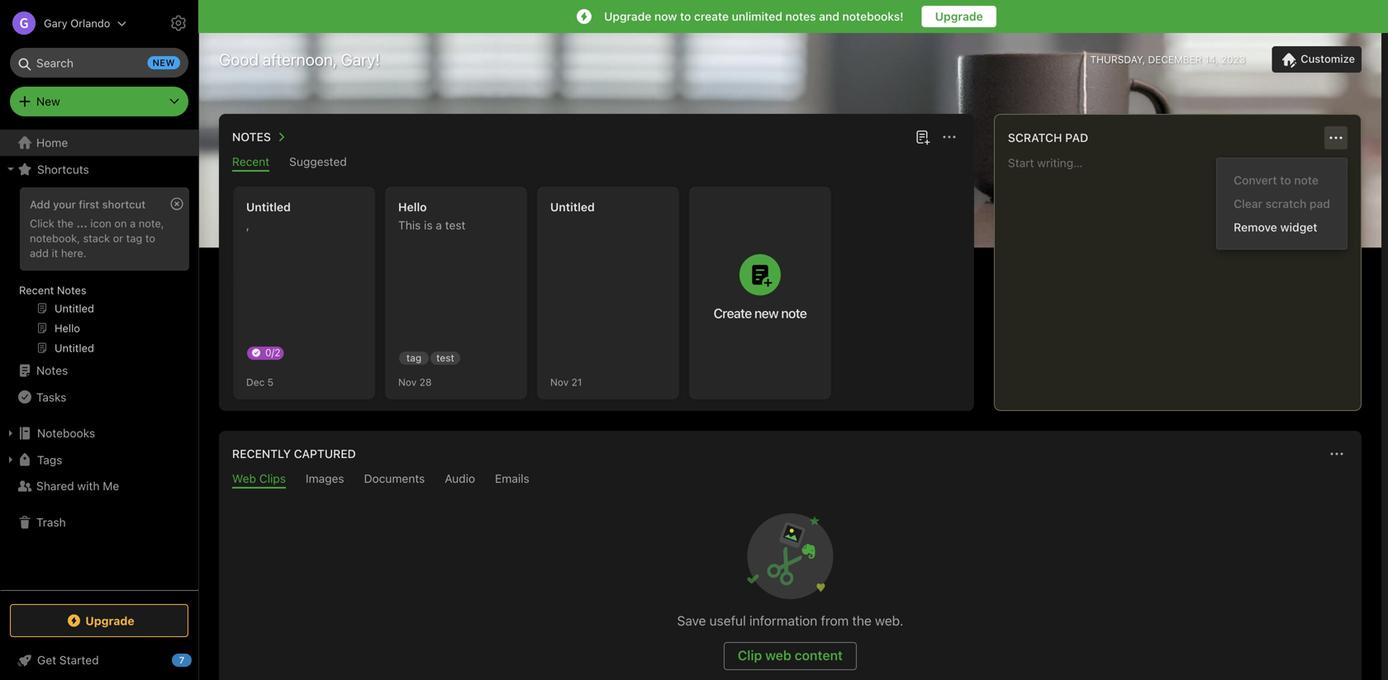 Task type: locate. For each thing, give the bounding box(es) containing it.
1 horizontal spatial new
[[754, 306, 778, 321]]

2 tab list from the top
[[222, 472, 1358, 489]]

0 vertical spatial tag
[[126, 232, 142, 244]]

a right on
[[130, 217, 136, 230]]

useful
[[709, 613, 746, 629]]

1 vertical spatial the
[[852, 613, 872, 629]]

to inside dropdown list menu
[[1280, 174, 1291, 187]]

your
[[53, 198, 76, 211]]

0 horizontal spatial upgrade
[[85, 615, 134, 628]]

2 horizontal spatial to
[[1280, 174, 1291, 187]]

to up scratch
[[1280, 174, 1291, 187]]

gary orlando
[[44, 17, 110, 29]]

clear
[[1234, 197, 1263, 211]]

Account field
[[0, 7, 127, 40]]

upgrade button
[[922, 6, 996, 27]]

recent for recent notes
[[19, 284, 54, 297]]

a right is
[[436, 219, 442, 232]]

tag
[[126, 232, 142, 244], [406, 352, 422, 364]]

1 nov from the left
[[398, 377, 417, 388]]

recently captured
[[232, 447, 356, 461]]

note inside button
[[781, 306, 807, 321]]

a inside icon on a note, notebook, stack or tag to add it here.
[[130, 217, 136, 230]]

tag inside recent tab panel
[[406, 352, 422, 364]]

0 vertical spatial test
[[445, 219, 466, 232]]

stack
[[83, 232, 110, 244]]

upgrade inside button
[[935, 10, 983, 23]]

afternoon,
[[263, 50, 337, 69]]

notes down here.
[[57, 284, 86, 297]]

2 horizontal spatial upgrade
[[935, 10, 983, 23]]

group containing add your first shortcut
[[0, 183, 197, 364]]

...
[[76, 217, 87, 230]]

1 horizontal spatial the
[[852, 613, 872, 629]]

1 horizontal spatial to
[[680, 10, 691, 23]]

scratch
[[1266, 197, 1307, 211]]

2 untitled from the left
[[550, 200, 595, 214]]

notes inside the 'notes' link
[[36, 364, 68, 378]]

0 horizontal spatial nov
[[398, 377, 417, 388]]

1 horizontal spatial untitled
[[550, 200, 595, 214]]

1 horizontal spatial nov
[[550, 377, 569, 388]]

5
[[267, 377, 274, 388]]

note right create
[[781, 306, 807, 321]]

clear scratch pad
[[1234, 197, 1330, 211]]

1 vertical spatial recent
[[19, 284, 54, 297]]

create
[[694, 10, 729, 23]]

settings image
[[169, 13, 188, 33]]

more actions field for scratch pad
[[1324, 126, 1348, 150]]

recent notes
[[19, 284, 86, 297]]

tags button
[[0, 447, 197, 473]]

0 horizontal spatial recent
[[19, 284, 54, 297]]

More actions field
[[938, 126, 961, 149], [1324, 126, 1348, 150], [1325, 443, 1348, 466]]

tag inside icon on a note, notebook, stack or tag to add it here.
[[126, 232, 142, 244]]

0 vertical spatial tab list
[[222, 155, 971, 172]]

to down note,
[[145, 232, 155, 244]]

1 vertical spatial test
[[436, 352, 454, 364]]

get started
[[37, 654, 99, 668]]

first
[[79, 198, 99, 211]]

0 horizontal spatial more actions image
[[939, 127, 959, 147]]

pad
[[1065, 131, 1088, 145]]

shortcut
[[102, 198, 146, 211]]

captured
[[294, 447, 356, 461]]

tags
[[37, 453, 62, 467]]

notes link
[[0, 358, 197, 384]]

new right create
[[754, 306, 778, 321]]

0 vertical spatial note
[[1294, 174, 1319, 187]]

dec
[[246, 377, 265, 388]]

nov left 28 in the left of the page
[[398, 377, 417, 388]]

gary!
[[341, 50, 380, 69]]

tab list containing recent
[[222, 155, 971, 172]]

14,
[[1205, 54, 1218, 65]]

shortcuts button
[[0, 156, 197, 183]]

to
[[680, 10, 691, 23], [1280, 174, 1291, 187], [145, 232, 155, 244]]

tab list containing web clips
[[222, 472, 1358, 489]]

recent down add
[[19, 284, 54, 297]]

0 horizontal spatial untitled
[[246, 200, 291, 214]]

notes
[[232, 130, 271, 144], [57, 284, 86, 297], [36, 364, 68, 378]]

1 horizontal spatial more actions image
[[1326, 128, 1346, 148]]

note inside dropdown list menu
[[1294, 174, 1319, 187]]

convert to note
[[1234, 174, 1319, 187]]

orlando
[[70, 17, 110, 29]]

scratch pad button
[[1005, 128, 1088, 148]]

web.
[[875, 613, 903, 629]]

add
[[30, 247, 49, 259]]

1 untitled from the left
[[246, 200, 291, 214]]

tag up nov 28
[[406, 352, 422, 364]]

note
[[1294, 174, 1319, 187], [781, 306, 807, 321]]

notebooks!
[[842, 10, 904, 23]]

1 vertical spatial new
[[754, 306, 778, 321]]

trash link
[[0, 510, 197, 536]]

new down settings image
[[152, 57, 175, 68]]

test
[[445, 219, 466, 232], [436, 352, 454, 364]]

audio
[[445, 472, 475, 486]]

documents tab
[[364, 472, 425, 489]]

tab list for recently captured
[[222, 472, 1358, 489]]

1 horizontal spatial upgrade
[[604, 10, 651, 23]]

more actions image
[[939, 127, 959, 147], [1326, 128, 1346, 148]]

0 horizontal spatial the
[[57, 217, 73, 230]]

started
[[59, 654, 99, 668]]

the right the from
[[852, 613, 872, 629]]

1 horizontal spatial note
[[1294, 174, 1319, 187]]

2 nov from the left
[[550, 377, 569, 388]]

1 vertical spatial tag
[[406, 352, 422, 364]]

1 horizontal spatial tag
[[406, 352, 422, 364]]

0 horizontal spatial to
[[145, 232, 155, 244]]

0 horizontal spatial note
[[781, 306, 807, 321]]

0 vertical spatial notes
[[232, 130, 271, 144]]

0 vertical spatial new
[[152, 57, 175, 68]]

thursday,
[[1090, 54, 1145, 65]]

,
[[246, 219, 250, 232]]

untitled for untitled
[[550, 200, 595, 214]]

0 vertical spatial recent
[[232, 155, 269, 169]]

add your first shortcut
[[30, 198, 146, 211]]

untitled
[[246, 200, 291, 214], [550, 200, 595, 214]]

notes
[[785, 10, 816, 23]]

1 vertical spatial to
[[1280, 174, 1291, 187]]

notes up tasks
[[36, 364, 68, 378]]

nov 28
[[398, 377, 432, 388]]

emails tab
[[495, 472, 529, 489]]

convert
[[1234, 174, 1277, 187]]

tab list
[[222, 155, 971, 172], [222, 472, 1358, 489]]

a
[[130, 217, 136, 230], [436, 219, 442, 232]]

scratch
[[1008, 131, 1062, 145]]

tasks
[[36, 391, 66, 404]]

2 vertical spatial notes
[[36, 364, 68, 378]]

nov
[[398, 377, 417, 388], [550, 377, 569, 388]]

the
[[57, 217, 73, 230], [852, 613, 872, 629]]

0 horizontal spatial a
[[130, 217, 136, 230]]

note up pad
[[1294, 174, 1319, 187]]

7
[[179, 656, 184, 666]]

more actions image
[[1327, 445, 1347, 464]]

1 tab list from the top
[[222, 155, 971, 172]]

new
[[152, 57, 175, 68], [754, 306, 778, 321]]

recent
[[232, 155, 269, 169], [19, 284, 54, 297]]

1 horizontal spatial recent
[[232, 155, 269, 169]]

notes inside notes button
[[232, 130, 271, 144]]

clip web content button
[[724, 643, 857, 671]]

1 horizontal spatial a
[[436, 219, 442, 232]]

0 horizontal spatial tag
[[126, 232, 142, 244]]

tree
[[0, 130, 198, 590]]

remove
[[1234, 221, 1277, 234]]

to right now
[[680, 10, 691, 23]]

0 horizontal spatial new
[[152, 57, 175, 68]]

Start writing… text field
[[1008, 156, 1360, 397]]

from
[[821, 613, 849, 629]]

dec 5
[[246, 377, 274, 388]]

tag right "or"
[[126, 232, 142, 244]]

new inside search box
[[152, 57, 175, 68]]

the left ... in the top of the page
[[57, 217, 73, 230]]

recent down notes button
[[232, 155, 269, 169]]

1 vertical spatial tab list
[[222, 472, 1358, 489]]

2 vertical spatial to
[[145, 232, 155, 244]]

web clips tab
[[232, 472, 286, 489]]

nov left 21
[[550, 377, 569, 388]]

shortcuts
[[37, 163, 89, 176]]

1 vertical spatial note
[[781, 306, 807, 321]]

notes up recent tab
[[232, 130, 271, 144]]

icon on a note, notebook, stack or tag to add it here.
[[30, 217, 164, 259]]

group
[[0, 183, 197, 364]]

documents
[[364, 472, 425, 486]]

here.
[[61, 247, 86, 259]]



Task type: vqa. For each thing, say whether or not it's contained in the screenshot.
Note Editor text box
no



Task type: describe. For each thing, give the bounding box(es) containing it.
tasks button
[[0, 384, 197, 411]]

note for convert to note
[[1294, 174, 1319, 187]]

web clips
[[232, 472, 286, 486]]

clear scratch pad link
[[1217, 192, 1347, 216]]

unlimited
[[732, 10, 782, 23]]

click to collapse image
[[192, 650, 204, 670]]

upgrade for upgrade button
[[935, 10, 983, 23]]

untitled ,
[[246, 200, 291, 232]]

dropdown list menu
[[1217, 169, 1347, 239]]

widget
[[1280, 221, 1317, 234]]

notebook,
[[30, 232, 80, 244]]

get
[[37, 654, 56, 668]]

to inside icon on a note, notebook, stack or tag to add it here.
[[145, 232, 155, 244]]

this
[[398, 219, 421, 232]]

new
[[36, 95, 60, 108]]

expand notebooks image
[[4, 427, 17, 440]]

now
[[654, 10, 677, 23]]

clip web content
[[738, 648, 843, 664]]

web clips tab panel
[[219, 489, 1362, 681]]

customize button
[[1272, 46, 1362, 73]]

upgrade button
[[10, 605, 188, 638]]

web
[[765, 648, 791, 664]]

the inside web clips tab panel
[[852, 613, 872, 629]]

new search field
[[21, 48, 180, 78]]

upgrade now to create unlimited notes and notebooks!
[[604, 10, 904, 23]]

untitled for untitled ,
[[246, 200, 291, 214]]

good
[[219, 50, 259, 69]]

Help and Learning task checklist field
[[0, 648, 198, 674]]

on
[[114, 217, 127, 230]]

recently
[[232, 447, 291, 461]]

click
[[30, 217, 54, 230]]

hello this is a test
[[398, 200, 466, 232]]

images
[[306, 472, 344, 486]]

test inside hello this is a test
[[445, 219, 466, 232]]

notebooks link
[[0, 421, 197, 447]]

icon
[[90, 217, 111, 230]]

shared with me link
[[0, 473, 197, 500]]

thursday, december 14, 2023
[[1090, 54, 1245, 65]]

add
[[30, 198, 50, 211]]

december
[[1148, 54, 1202, 65]]

home link
[[0, 130, 198, 156]]

0 vertical spatial the
[[57, 217, 73, 230]]

click the ...
[[30, 217, 87, 230]]

audio tab
[[445, 472, 475, 489]]

0/2
[[265, 347, 280, 359]]

home
[[36, 136, 68, 150]]

note,
[[139, 217, 164, 230]]

gary
[[44, 17, 67, 29]]

create new note button
[[689, 187, 831, 400]]

web
[[232, 472, 256, 486]]

hello
[[398, 200, 427, 214]]

tree containing home
[[0, 130, 198, 590]]

nov 21
[[550, 377, 582, 388]]

more actions field for recently captured
[[1325, 443, 1348, 466]]

shared
[[36, 480, 74, 493]]

suggested tab
[[289, 155, 347, 172]]

or
[[113, 232, 123, 244]]

recent for recent
[[232, 155, 269, 169]]

group inside tree
[[0, 183, 197, 364]]

clips
[[259, 472, 286, 486]]

recently captured button
[[229, 445, 356, 464]]

save
[[677, 613, 706, 629]]

me
[[103, 480, 119, 493]]

create
[[714, 306, 752, 321]]

good afternoon, gary!
[[219, 50, 380, 69]]

scratch pad
[[1008, 131, 1088, 145]]

and
[[819, 10, 839, 23]]

new button
[[10, 87, 188, 116]]

recent tab panel
[[219, 172, 974, 411]]

nov for nov 21
[[550, 377, 569, 388]]

pad
[[1310, 197, 1330, 211]]

clip
[[738, 648, 762, 664]]

28
[[419, 377, 432, 388]]

images tab
[[306, 472, 344, 489]]

create new note
[[714, 306, 807, 321]]

21
[[571, 377, 582, 388]]

emails
[[495, 472, 529, 486]]

notes button
[[229, 127, 291, 147]]

upgrade inside popup button
[[85, 615, 134, 628]]

expand tags image
[[4, 454, 17, 467]]

it
[[52, 247, 58, 259]]

a inside hello this is a test
[[436, 219, 442, 232]]

nov for nov 28
[[398, 377, 417, 388]]

remove widget link
[[1217, 216, 1347, 239]]

customize
[[1301, 53, 1355, 65]]

1 vertical spatial notes
[[57, 284, 86, 297]]

remove widget
[[1234, 221, 1317, 234]]

Search text field
[[21, 48, 177, 78]]

tab list for notes
[[222, 155, 971, 172]]

notebooks
[[37, 427, 95, 440]]

trash
[[36, 516, 66, 530]]

suggested
[[289, 155, 347, 169]]

0 vertical spatial to
[[680, 10, 691, 23]]

note for create new note
[[781, 306, 807, 321]]

recent tab
[[232, 155, 269, 172]]

upgrade for upgrade now to create unlimited notes and notebooks!
[[604, 10, 651, 23]]

with
[[77, 480, 100, 493]]

new inside button
[[754, 306, 778, 321]]

content
[[795, 648, 843, 664]]



